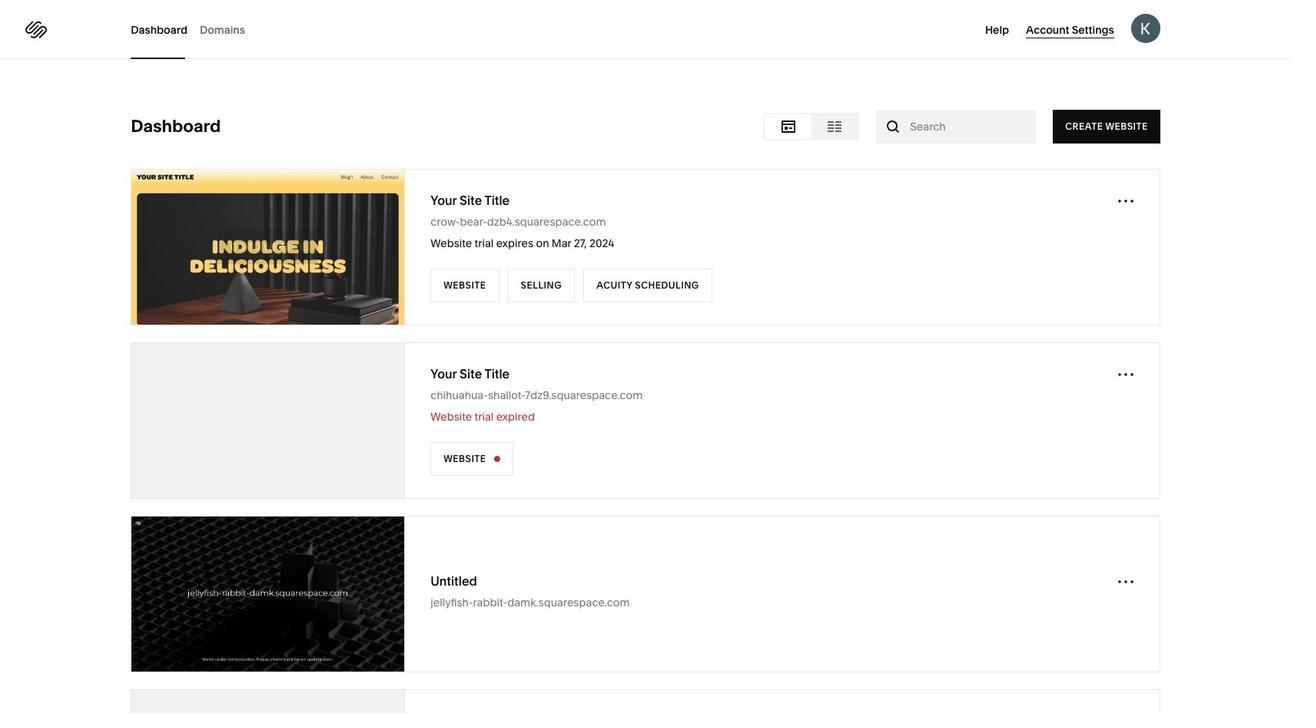 Task type: vqa. For each thing, say whether or not it's contained in the screenshot.
tab list to the right
yes



Task type: describe. For each thing, give the bounding box(es) containing it.
1 horizontal spatial tab list
[[765, 115, 858, 139]]



Task type: locate. For each thing, give the bounding box(es) containing it.
Search field
[[910, 118, 1002, 135]]

tab list
[[131, 0, 257, 59], [765, 115, 858, 139]]

0 horizontal spatial tab list
[[131, 0, 257, 59]]

0 vertical spatial tab list
[[131, 0, 257, 59]]

1 vertical spatial tab list
[[765, 115, 858, 139]]



